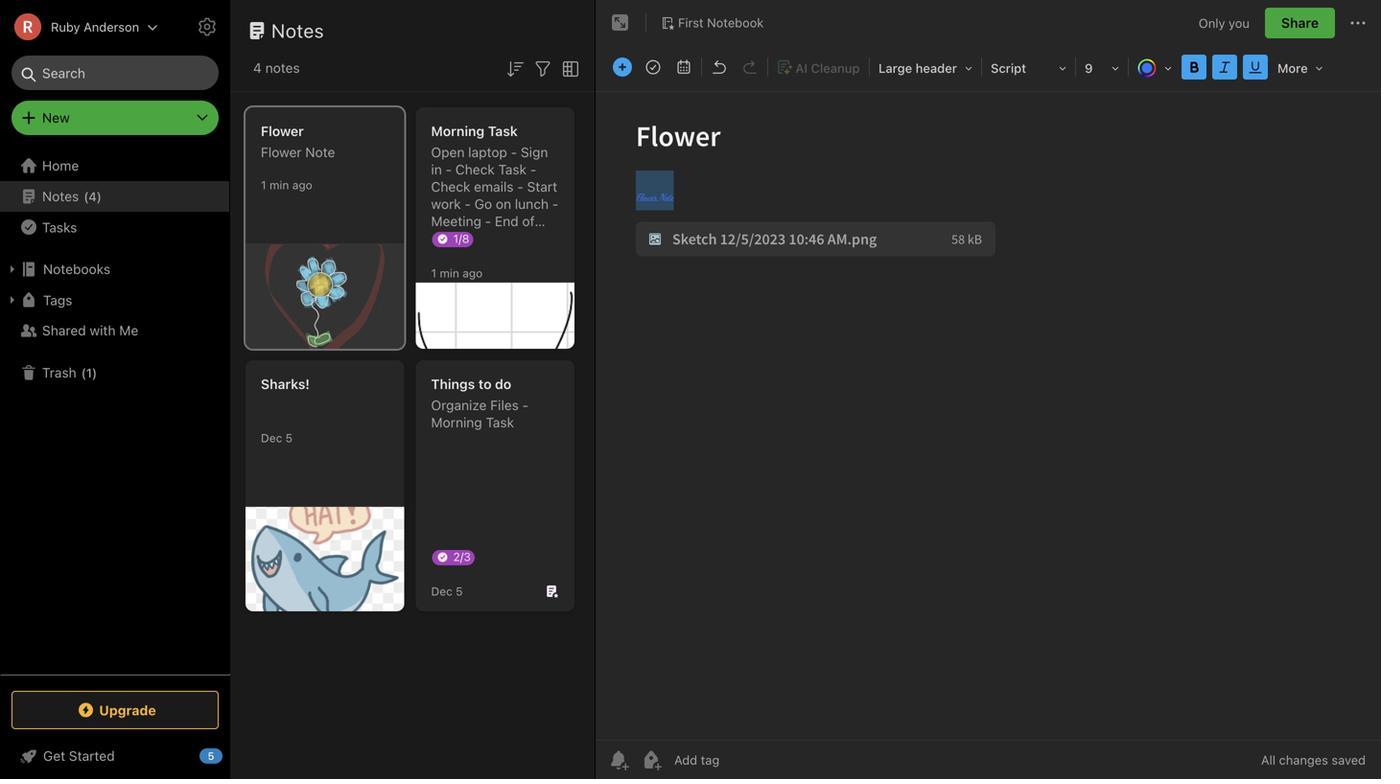 Task type: vqa. For each thing, say whether or not it's contained in the screenshot.
the Anderson
yes



Task type: locate. For each thing, give the bounding box(es) containing it.
0 vertical spatial check
[[455, 162, 495, 177]]

1 inside trash ( 1 )
[[86, 366, 92, 380]]

2 horizontal spatial 1
[[431, 267, 436, 280]]

expand note image
[[609, 12, 632, 35]]

1 horizontal spatial dec
[[431, 585, 452, 598]]

0 horizontal spatial 5
[[208, 750, 214, 763]]

4 notes
[[253, 60, 300, 76]]

0 vertical spatial 4
[[253, 60, 262, 76]]

thumbnail image for things to do organize files - morning task
[[246, 507, 404, 612]]

0 vertical spatial flower
[[261, 123, 304, 139]]

large header
[[879, 61, 957, 75]]

min
[[269, 178, 289, 192], [440, 267, 459, 280]]

tree containing home
[[0, 151, 230, 674]]

Font family field
[[984, 54, 1073, 82]]

undo image
[[706, 54, 733, 81]]

- right the files
[[522, 398, 529, 413]]

2 vertical spatial 5
[[208, 750, 214, 763]]

) right 'trash'
[[92, 366, 97, 380]]

notes down home
[[42, 188, 79, 204]]

Add filters field
[[531, 56, 554, 80]]

0 vertical spatial notes
[[271, 19, 324, 42]]

min down "flower flower note"
[[269, 178, 289, 192]]

1 vertical spatial morning
[[431, 415, 482, 431]]

1 vertical spatial min
[[440, 267, 459, 280]]

dec 5 down sharks!
[[261, 432, 293, 445]]

flower down notes
[[261, 123, 304, 139]]

4
[[253, 60, 262, 76], [89, 189, 97, 204]]

only
[[1199, 16, 1225, 30]]

ago
[[292, 178, 312, 192], [462, 267, 483, 280]]

share
[[1281, 15, 1319, 31]]

0 vertical spatial dec 5
[[261, 432, 293, 445]]

laptop
[[468, 144, 507, 160]]

dec 5 down 2/3
[[431, 585, 463, 598]]

0 vertical spatial (
[[84, 189, 89, 204]]

0 horizontal spatial notes
[[42, 188, 79, 204]]

add tag image
[[640, 749, 663, 772]]

1 vertical spatial 5
[[456, 585, 463, 598]]

sharks!
[[261, 376, 310, 392]]

1 min ago
[[261, 178, 312, 192], [431, 267, 483, 280]]

5
[[285, 432, 293, 445], [456, 585, 463, 598], [208, 750, 214, 763]]

Sort options field
[[504, 56, 527, 80]]

- right in
[[446, 162, 452, 177]]

check
[[455, 162, 495, 177], [431, 179, 470, 195]]

task up emails
[[498, 162, 527, 177]]

get
[[43, 749, 65, 764]]

0 vertical spatial )
[[97, 189, 102, 204]]

1 vertical spatial 1 min ago
[[431, 267, 483, 280]]

0 horizontal spatial min
[[269, 178, 289, 192]]

Add tag field
[[672, 752, 816, 769]]

1 vertical spatial ago
[[462, 267, 483, 280]]

end
[[495, 213, 518, 229]]

notes up notes
[[271, 19, 324, 42]]

4 left notes
[[253, 60, 262, 76]]

1 min ago down 1/8
[[431, 267, 483, 280]]

home link
[[0, 151, 230, 181]]

2 horizontal spatial 5
[[456, 585, 463, 598]]

5 down sharks!
[[285, 432, 293, 445]]

changes
[[1279, 753, 1328, 768]]

0 horizontal spatial 4
[[89, 189, 97, 204]]

1 horizontal spatial notes
[[271, 19, 324, 42]]

trash
[[42, 365, 76, 381]]

1 right 'trash'
[[86, 366, 92, 380]]

shared with me
[[42, 323, 138, 339]]

home
[[42, 158, 79, 174]]

notes
[[271, 19, 324, 42], [42, 188, 79, 204]]

settings image
[[196, 15, 219, 38]]

meeting
[[431, 213, 481, 229]]

4 inside notes ( 4 )
[[89, 189, 97, 204]]

4 down "home" link
[[89, 189, 97, 204]]

work
[[431, 196, 461, 212]]

1 vertical spatial 4
[[89, 189, 97, 204]]

(
[[84, 189, 89, 204], [81, 366, 86, 380]]

morning up "open"
[[431, 123, 485, 139]]

( down "home" link
[[84, 189, 89, 204]]

notes
[[265, 60, 300, 76]]

1 vertical spatial (
[[81, 366, 86, 380]]

flower left the note
[[261, 144, 302, 160]]

Search text field
[[25, 56, 205, 90]]

min down day
[[440, 267, 459, 280]]

get started
[[43, 749, 115, 764]]

1
[[261, 178, 266, 192], [431, 267, 436, 280], [86, 366, 92, 380]]

1 horizontal spatial ago
[[462, 267, 483, 280]]

check down laptop
[[455, 162, 495, 177]]

underline image
[[1242, 54, 1269, 81]]

day
[[431, 231, 453, 246]]

9
[[1085, 61, 1093, 75]]

) inside trash ( 1 )
[[92, 366, 97, 380]]

1 vertical spatial )
[[92, 366, 97, 380]]

dec 5
[[261, 432, 293, 445], [431, 585, 463, 598]]

morning inside morning task open laptop - sign in - check task - check emails - start work - go on lunch - meeting - end of day
[[431, 123, 485, 139]]

Help and Learning task checklist field
[[0, 741, 230, 772]]

0 horizontal spatial ago
[[292, 178, 312, 192]]

) for trash
[[92, 366, 97, 380]]

upgrade button
[[12, 691, 219, 730]]

1 morning from the top
[[431, 123, 485, 139]]

( right 'trash'
[[81, 366, 86, 380]]

sign
[[521, 144, 548, 160]]

thumbnail image
[[246, 245, 404, 349], [416, 283, 574, 349], [246, 507, 404, 612]]

italic image
[[1211, 54, 1238, 81]]

1 vertical spatial check
[[431, 179, 470, 195]]

1 flower from the top
[[261, 123, 304, 139]]

0 horizontal spatial 1 min ago
[[261, 178, 312, 192]]

0 horizontal spatial 1
[[86, 366, 92, 380]]

1 horizontal spatial min
[[440, 267, 459, 280]]

1 min ago down "flower flower note"
[[261, 178, 312, 192]]

morning down organize
[[431, 415, 482, 431]]

notebook
[[707, 15, 764, 30]]

5 left click to collapse image
[[208, 750, 214, 763]]

check up the work
[[431, 179, 470, 195]]

( inside trash ( 1 )
[[81, 366, 86, 380]]

me
[[119, 323, 138, 339]]

tags button
[[0, 285, 229, 316]]

More actions field
[[1347, 8, 1370, 38]]

1 down "flower flower note"
[[261, 178, 266, 192]]

0 vertical spatial min
[[269, 178, 289, 192]]

notebooks
[[43, 261, 110, 277]]

5 down 2/3
[[456, 585, 463, 598]]

morning
[[431, 123, 485, 139], [431, 415, 482, 431]]

dec
[[261, 432, 282, 445], [431, 585, 452, 598]]

tasks
[[42, 219, 77, 235]]

ruby
[[51, 20, 80, 34]]

1 down day
[[431, 267, 436, 280]]

with
[[90, 323, 116, 339]]

task up laptop
[[488, 123, 518, 139]]

Font size field
[[1078, 54, 1126, 82]]

notes inside tree
[[42, 188, 79, 204]]

) inside notes ( 4 )
[[97, 189, 102, 204]]

0 vertical spatial 1
[[261, 178, 266, 192]]

None search field
[[25, 56, 205, 90]]

0 vertical spatial 5
[[285, 432, 293, 445]]

1 horizontal spatial 1
[[261, 178, 266, 192]]

ago down the note
[[292, 178, 312, 192]]

) down "home" link
[[97, 189, 102, 204]]

1 vertical spatial dec 5
[[431, 585, 463, 598]]

2 morning from the top
[[431, 415, 482, 431]]

upgrade
[[99, 703, 156, 719]]

5 inside help and learning task checklist field
[[208, 750, 214, 763]]

- down sign
[[530, 162, 536, 177]]

flower
[[261, 123, 304, 139], [261, 144, 302, 160]]

2 vertical spatial 1
[[86, 366, 92, 380]]

( inside notes ( 4 )
[[84, 189, 89, 204]]

task
[[488, 123, 518, 139], [498, 162, 527, 177], [486, 415, 514, 431]]

1 horizontal spatial 1 min ago
[[431, 267, 483, 280]]

Insert field
[[608, 54, 637, 81]]

tree
[[0, 151, 230, 674]]

on
[[496, 196, 511, 212]]

)
[[97, 189, 102, 204], [92, 366, 97, 380]]

only you
[[1199, 16, 1250, 30]]

-
[[511, 144, 517, 160], [446, 162, 452, 177], [530, 162, 536, 177], [517, 179, 523, 195], [465, 196, 471, 212], [552, 196, 558, 212], [485, 213, 491, 229], [522, 398, 529, 413]]

2 vertical spatial task
[[486, 415, 514, 431]]

0 vertical spatial ago
[[292, 178, 312, 192]]

expand notebooks image
[[5, 262, 20, 277]]

lunch
[[515, 196, 549, 212]]

0 vertical spatial dec
[[261, 432, 282, 445]]

task image
[[640, 54, 667, 81]]

0 vertical spatial morning
[[431, 123, 485, 139]]

note
[[305, 144, 335, 160]]

task down the files
[[486, 415, 514, 431]]

0 horizontal spatial dec
[[261, 432, 282, 445]]

1 vertical spatial notes
[[42, 188, 79, 204]]

ago down 1/8
[[462, 267, 483, 280]]

Note Editor text field
[[596, 92, 1381, 740]]

1 vertical spatial flower
[[261, 144, 302, 160]]



Task type: describe. For each thing, give the bounding box(es) containing it.
all changes saved
[[1261, 753, 1366, 768]]

things to do organize files - morning task
[[431, 376, 529, 431]]

Account field
[[0, 8, 158, 46]]

first notebook
[[678, 15, 764, 30]]

View options field
[[554, 56, 582, 80]]

in
[[431, 162, 442, 177]]

morning task open laptop - sign in - check task - check emails - start work - go on lunch - meeting - end of day
[[431, 123, 558, 246]]

( for trash
[[81, 366, 86, 380]]

tags
[[43, 292, 72, 308]]

first notebook button
[[654, 10, 770, 36]]

calendar event image
[[670, 54, 697, 81]]

you
[[1229, 16, 1250, 30]]

more actions image
[[1347, 12, 1370, 35]]

trash ( 1 )
[[42, 365, 97, 381]]

- up the lunch
[[517, 179, 523, 195]]

- left go
[[465, 196, 471, 212]]

- inside things to do organize files - morning task
[[522, 398, 529, 413]]

start
[[527, 179, 557, 195]]

notes for notes
[[271, 19, 324, 42]]

all
[[1261, 753, 1276, 768]]

of
[[522, 213, 535, 229]]

0 horizontal spatial dec 5
[[261, 432, 293, 445]]

0 vertical spatial task
[[488, 123, 518, 139]]

1/8
[[453, 232, 469, 246]]

tasks button
[[0, 212, 229, 243]]

2 flower from the top
[[261, 144, 302, 160]]

new button
[[12, 101, 219, 135]]

1 vertical spatial 1
[[431, 267, 436, 280]]

things
[[431, 376, 475, 392]]

files
[[490, 398, 519, 413]]

to
[[478, 376, 492, 392]]

do
[[495, 376, 511, 392]]

1 horizontal spatial dec 5
[[431, 585, 463, 598]]

More field
[[1271, 54, 1330, 82]]

0 vertical spatial 1 min ago
[[261, 178, 312, 192]]

1 horizontal spatial 5
[[285, 432, 293, 445]]

first
[[678, 15, 704, 30]]

header
[[916, 61, 957, 75]]

emails
[[474, 179, 514, 195]]

share button
[[1265, 8, 1335, 38]]

ruby anderson
[[51, 20, 139, 34]]

saved
[[1332, 753, 1366, 768]]

Font color field
[[1131, 54, 1179, 82]]

organize
[[431, 398, 487, 413]]

1 horizontal spatial 4
[[253, 60, 262, 76]]

anderson
[[84, 20, 139, 34]]

more
[[1277, 61, 1308, 75]]

new
[[42, 110, 70, 126]]

- down start
[[552, 196, 558, 212]]

- left sign
[[511, 144, 517, 160]]

large
[[879, 61, 912, 75]]

morning inside things to do organize files - morning task
[[431, 415, 482, 431]]

add filters image
[[531, 57, 554, 80]]

open
[[431, 144, 465, 160]]

note window element
[[596, 0, 1381, 780]]

shared with me link
[[0, 316, 229, 346]]

go
[[474, 196, 492, 212]]

add a reminder image
[[607, 749, 630, 772]]

notes for notes ( 4 )
[[42, 188, 79, 204]]

1 vertical spatial dec
[[431, 585, 452, 598]]

- down go
[[485, 213, 491, 229]]

task inside things to do organize files - morning task
[[486, 415, 514, 431]]

script
[[991, 61, 1026, 75]]

2/3
[[453, 551, 471, 564]]

( for notes
[[84, 189, 89, 204]]

Heading level field
[[872, 54, 979, 82]]

notebooks link
[[0, 254, 229, 285]]

shared
[[42, 323, 86, 339]]

1 vertical spatial task
[[498, 162, 527, 177]]

flower flower note
[[261, 123, 335, 160]]

bold image
[[1181, 54, 1207, 81]]

click to collapse image
[[223, 744, 237, 767]]

started
[[69, 749, 115, 764]]

) for notes
[[97, 189, 102, 204]]

thumbnail image for morning task open laptop - sign in - check task - check emails - start work - go on lunch - meeting - end of day
[[246, 245, 404, 349]]

notes ( 4 )
[[42, 188, 102, 204]]

expand tags image
[[5, 293, 20, 308]]



